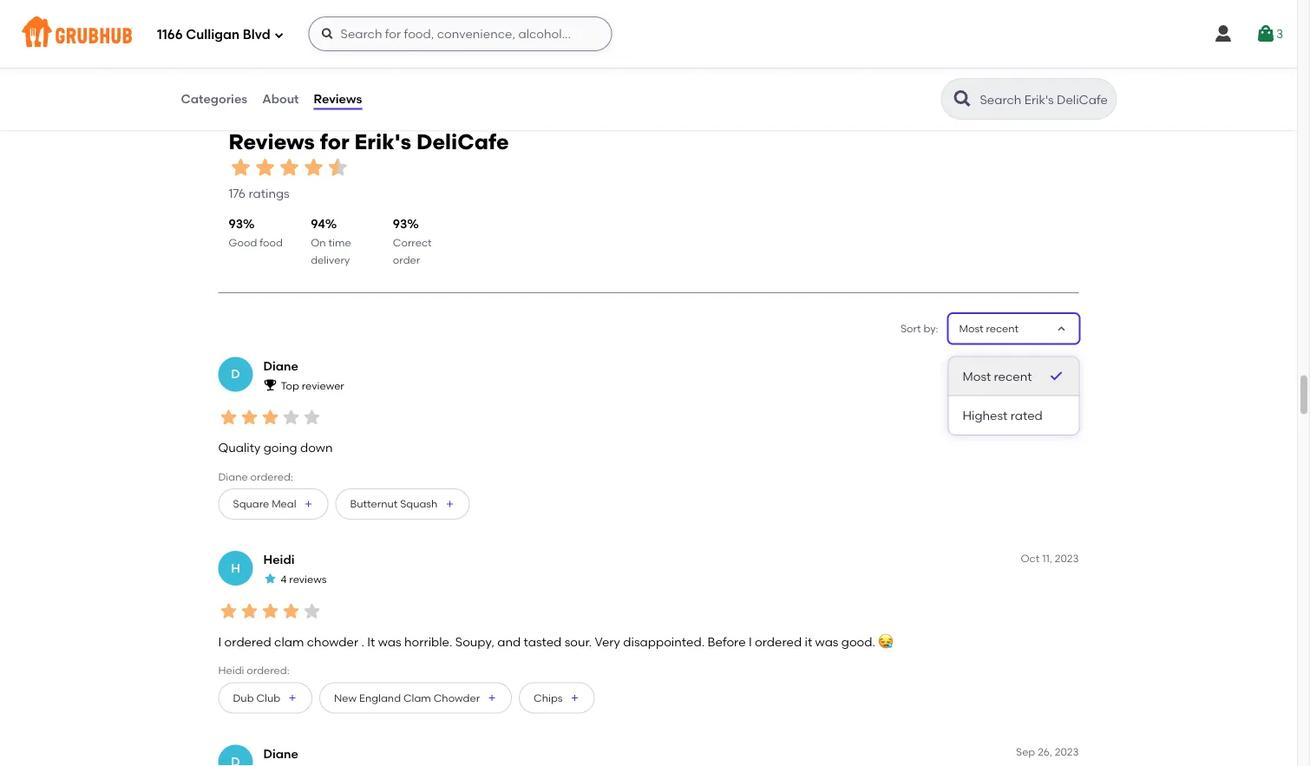Task type: locate. For each thing, give the bounding box(es) containing it.
was right it
[[815, 635, 839, 650]]

most right by:
[[959, 322, 984, 335]]

highest
[[963, 408, 1008, 423]]

meal
[[272, 498, 296, 511]]

i
[[218, 635, 222, 650], [749, 635, 752, 650]]

😪
[[879, 635, 891, 650]]

diane
[[263, 359, 298, 373], [218, 471, 248, 483], [263, 747, 298, 761]]

most
[[959, 322, 984, 335], [963, 369, 991, 384]]

plus icon image for square meal
[[303, 499, 314, 510]]

plus icon image inside square meal button
[[303, 499, 314, 510]]

most recent up '2'
[[959, 322, 1019, 335]]

squash
[[400, 498, 438, 511]]

most recent inside option
[[963, 369, 1032, 384]]

1 horizontal spatial ordered
[[755, 635, 802, 650]]

1 vertical spatial ordered:
[[247, 665, 290, 677]]

2023 for heidi
[[1055, 552, 1079, 565]]

1 horizontal spatial was
[[815, 635, 839, 650]]

h
[[231, 561, 240, 576]]

2 horizontal spatial svg image
[[1256, 23, 1276, 44]]

93 inside 93 good food
[[229, 217, 243, 232]]

93
[[229, 217, 243, 232], [393, 217, 407, 232]]

i up heidi ordered: on the bottom of the page
[[218, 635, 222, 650]]

0 vertical spatial heidi
[[263, 553, 295, 567]]

new
[[334, 692, 357, 704]]

93 for 93 good food
[[229, 217, 243, 232]]

plus icon image for butternut squash
[[445, 499, 455, 510]]

most up "highest"
[[963, 369, 991, 384]]

ordered up heidi ordered: on the bottom of the page
[[224, 635, 271, 650]]

svg image
[[1213, 23, 1234, 44], [1256, 23, 1276, 44], [321, 27, 335, 41]]

reviews for reviews
[[314, 91, 362, 106]]

recent inside option
[[994, 369, 1032, 384]]

2023 right 26,
[[1055, 746, 1079, 759]]

plus icon image right chips
[[570, 693, 580, 704]]

i right before
[[749, 635, 752, 650]]

erik's
[[355, 129, 411, 154]]

england
[[359, 692, 401, 704]]

reviews button
[[313, 68, 363, 130]]

93 up correct
[[393, 217, 407, 232]]

ordered: for ordered
[[247, 665, 290, 677]]

2 93 from the left
[[393, 217, 407, 232]]

1 horizontal spatial i
[[749, 635, 752, 650]]

butternut squash button
[[335, 489, 470, 520]]

0 vertical spatial diane
[[263, 359, 298, 373]]

Search Erik's DeliCafe search field
[[978, 91, 1111, 108]]

0 horizontal spatial svg image
[[321, 27, 335, 41]]

2 ordered from the left
[[755, 635, 802, 650]]

recent up '2'
[[986, 322, 1019, 335]]

3 button
[[1256, 18, 1283, 49]]

tasted
[[524, 635, 562, 650]]

Search for food, convenience, alcohol... search field
[[309, 16, 612, 51]]

1 vertical spatial reviews
[[229, 129, 315, 154]]

1 vertical spatial most
[[963, 369, 991, 384]]

heidi up the dub
[[218, 665, 244, 677]]

plus icon image
[[303, 499, 314, 510], [445, 499, 455, 510], [287, 693, 298, 704], [487, 693, 497, 704], [570, 693, 580, 704]]

heidi
[[263, 553, 295, 567], [218, 665, 244, 677]]

93 up good at the top left
[[229, 217, 243, 232]]

4 reviews
[[281, 574, 327, 586]]

diane down 'quality'
[[218, 471, 248, 483]]

1 horizontal spatial 93
[[393, 217, 407, 232]]

0 vertical spatial ordered:
[[250, 471, 293, 483]]

plus icon image inside new england clam chowder "button"
[[487, 693, 497, 704]]

0 horizontal spatial ordered
[[224, 635, 271, 650]]

good
[[229, 236, 257, 249]]

sep
[[1016, 746, 1036, 759]]

ordered: up the club
[[247, 665, 290, 677]]

93 inside 93 correct order
[[393, 217, 407, 232]]

plus icon image inside dub club "button"
[[287, 693, 298, 704]]

club
[[256, 692, 280, 704]]

ordered: up square meal button
[[250, 471, 293, 483]]

quality
[[218, 441, 261, 456]]

plus icon image for new england clam chowder
[[487, 693, 497, 704]]

clam
[[274, 635, 304, 650]]

most recent up highest rated
[[963, 369, 1032, 384]]

0 vertical spatial reviews
[[314, 91, 362, 106]]

plus icon image right chowder at the left bottom
[[487, 693, 497, 704]]

sort by:
[[901, 322, 939, 335]]

1 vertical spatial diane
[[218, 471, 248, 483]]

most recent option
[[949, 357, 1079, 397]]

star icon image
[[229, 156, 253, 180], [253, 156, 277, 180], [277, 156, 302, 180], [302, 156, 326, 180], [326, 156, 350, 180], [326, 156, 350, 180], [218, 407, 239, 428], [239, 407, 260, 428], [260, 407, 281, 428], [281, 407, 302, 428], [302, 407, 322, 428], [263, 572, 277, 586], [218, 601, 239, 622], [239, 601, 260, 622], [260, 601, 281, 622], [281, 601, 302, 622], [302, 601, 322, 622]]

0 vertical spatial recent
[[986, 322, 1019, 335]]

plus icon image for chips
[[570, 693, 580, 704]]

1 vertical spatial 2023
[[1055, 746, 1079, 759]]

very
[[595, 635, 620, 650]]

reviews inside button
[[314, 91, 362, 106]]

2023
[[1055, 552, 1079, 565], [1055, 746, 1079, 759]]

2 was from the left
[[815, 635, 839, 650]]

chowder
[[307, 635, 359, 650]]

plus icon image inside chips button
[[570, 693, 580, 704]]

highest rated
[[963, 408, 1043, 423]]

2 vertical spatial diane
[[263, 747, 298, 761]]

dub club
[[233, 692, 280, 704]]

diane down the club
[[263, 747, 298, 761]]

chowder
[[434, 692, 480, 704]]

0 horizontal spatial 93
[[229, 217, 243, 232]]

quality  going  down
[[218, 441, 333, 456]]

ordered
[[224, 635, 271, 650], [755, 635, 802, 650]]

was right it on the bottom of page
[[378, 635, 402, 650]]

square
[[233, 498, 269, 511]]

down
[[300, 441, 333, 456]]

chips
[[534, 692, 563, 704]]

93 for 93 correct order
[[393, 217, 407, 232]]

main navigation navigation
[[0, 0, 1297, 68]]

ordered: for going
[[250, 471, 293, 483]]

0 horizontal spatial heidi
[[218, 665, 244, 677]]

1 horizontal spatial heidi
[[263, 553, 295, 567]]

reviews up for
[[314, 91, 362, 106]]

plus icon image right the club
[[287, 693, 298, 704]]

2 weeks ago
[[1017, 358, 1079, 371]]

dub club button
[[218, 683, 312, 714]]

heidi for heidi ordered:
[[218, 665, 244, 677]]

plus icon image inside butternut squash button
[[445, 499, 455, 510]]

chips button
[[519, 683, 595, 714]]

1 vertical spatial heidi
[[218, 665, 244, 677]]

94 on time delivery
[[311, 217, 351, 267]]

trophy icon image
[[263, 378, 277, 392]]

recent
[[986, 322, 1019, 335], [994, 369, 1032, 384]]

square meal button
[[218, 489, 328, 520]]

26,
[[1038, 746, 1053, 759]]

diane up top
[[263, 359, 298, 373]]

0 horizontal spatial i
[[218, 635, 222, 650]]

by:
[[924, 322, 939, 335]]

1 93 from the left
[[229, 217, 243, 232]]

delivery
[[311, 254, 350, 267]]

1 2023 from the top
[[1055, 552, 1079, 565]]

new england clam chowder button
[[319, 683, 512, 714]]

1 vertical spatial most recent
[[963, 369, 1032, 384]]

94
[[311, 217, 325, 232]]

it
[[367, 635, 375, 650]]

0 horizontal spatial was
[[378, 635, 402, 650]]

it
[[805, 635, 812, 650]]

4
[[281, 574, 287, 586]]

plus icon image right meal
[[303, 499, 314, 510]]

1166 culligan blvd
[[157, 27, 270, 43]]

ordered:
[[250, 471, 293, 483], [247, 665, 290, 677]]

heidi up 4
[[263, 553, 295, 567]]

2023 right 11,
[[1055, 552, 1079, 565]]

most recent
[[959, 322, 1019, 335], [963, 369, 1032, 384]]

0 vertical spatial most
[[959, 322, 984, 335]]

plus icon image right squash
[[445, 499, 455, 510]]

ordered left it
[[755, 635, 802, 650]]

2 2023 from the top
[[1055, 746, 1079, 759]]

food
[[260, 236, 283, 249]]

0 vertical spatial 2023
[[1055, 552, 1079, 565]]

top reviewer
[[281, 380, 344, 392]]

1 vertical spatial recent
[[994, 369, 1032, 384]]

clam
[[403, 692, 431, 704]]

recent up highest rated
[[994, 369, 1032, 384]]

reviews down about at the left top of page
[[229, 129, 315, 154]]



Task type: describe. For each thing, give the bounding box(es) containing it.
0 vertical spatial most recent
[[959, 322, 1019, 335]]

rated
[[1011, 408, 1043, 423]]

sour.
[[565, 635, 592, 650]]

11,
[[1042, 552, 1053, 565]]

1 ordered from the left
[[224, 635, 271, 650]]

d
[[231, 367, 240, 382]]

176 ratings
[[229, 186, 290, 201]]

horrible.
[[404, 635, 453, 650]]

3
[[1276, 26, 1283, 41]]

heidi ordered:
[[218, 665, 290, 677]]

2
[[1017, 358, 1023, 371]]

soupy,
[[455, 635, 494, 650]]

1 i from the left
[[218, 635, 222, 650]]

most inside option
[[963, 369, 991, 384]]

delicafe
[[416, 129, 509, 154]]

.
[[361, 635, 364, 650]]

2023 for diane
[[1055, 746, 1079, 759]]

dub
[[233, 692, 254, 704]]

1166
[[157, 27, 183, 43]]

new england clam chowder
[[334, 692, 480, 704]]

culligan
[[186, 27, 240, 43]]

most inside field
[[959, 322, 984, 335]]

order
[[393, 254, 420, 267]]

ratings
[[249, 186, 290, 201]]

plus icon image for dub club
[[287, 693, 298, 704]]

for
[[320, 129, 349, 154]]

diane ordered:
[[218, 471, 293, 483]]

93 good food
[[229, 217, 283, 249]]

i ordered clam chowder . it was horrible.  soupy, and tasted sour. very disappointed.  before i ordered it was good.  😪
[[218, 635, 891, 650]]

categories
[[181, 91, 247, 106]]

1 horizontal spatial svg image
[[1213, 23, 1234, 44]]

Sort by: field
[[959, 321, 1019, 337]]

square meal
[[233, 498, 296, 511]]

weeks
[[1025, 358, 1057, 371]]

before
[[708, 635, 746, 650]]

butternut
[[350, 498, 398, 511]]

reviews for erik's delicafe
[[229, 129, 509, 154]]

reviews for reviews for erik's delicafe
[[229, 129, 315, 154]]

svg image
[[274, 30, 284, 40]]

sep 26, 2023
[[1016, 746, 1079, 759]]

correct
[[393, 236, 432, 249]]

2 i from the left
[[749, 635, 752, 650]]

about button
[[261, 68, 300, 130]]

1 was from the left
[[378, 635, 402, 650]]

recent inside field
[[986, 322, 1019, 335]]

diane for 2 weeks ago
[[263, 359, 298, 373]]

reviewer
[[302, 380, 344, 392]]

caret down icon image
[[1055, 322, 1069, 336]]

going
[[264, 441, 297, 456]]

176
[[229, 186, 246, 201]]

search icon image
[[952, 89, 973, 109]]

top
[[281, 380, 299, 392]]

time
[[328, 236, 351, 249]]

blvd
[[243, 27, 270, 43]]

sort
[[901, 322, 921, 335]]

ago
[[1059, 358, 1079, 371]]

on
[[311, 236, 326, 249]]

disappointed.
[[623, 635, 705, 650]]

good.
[[842, 635, 876, 650]]

oct 11, 2023
[[1021, 552, 1079, 565]]

and
[[497, 635, 521, 650]]

oct
[[1021, 552, 1040, 565]]

categories button
[[180, 68, 248, 130]]

svg image inside 3 button
[[1256, 23, 1276, 44]]

reviews
[[289, 574, 327, 586]]

93 correct order
[[393, 217, 432, 267]]

heidi for heidi
[[263, 553, 295, 567]]

diane for sep 26, 2023
[[263, 747, 298, 761]]

check icon image
[[1048, 368, 1065, 385]]

butternut squash
[[350, 498, 438, 511]]

about
[[262, 91, 299, 106]]



Task type: vqa. For each thing, say whether or not it's contained in the screenshot.
Top Sirloin Spring Roll w/Peanut Sauce*'s sprouts,
no



